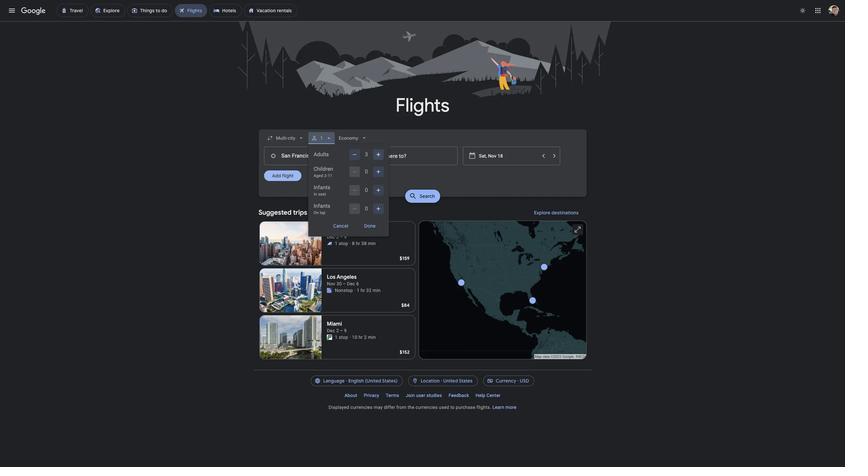Task type: vqa. For each thing, say whether or not it's contained in the screenshot.


Task type: locate. For each thing, give the bounding box(es) containing it.
0 vertical spatial dec
[[327, 234, 335, 240]]

explore destinations button
[[526, 205, 587, 221]]

may
[[374, 405, 383, 410]]

2-
[[324, 174, 328, 178]]

0 vertical spatial  image
[[350, 240, 351, 247]]

Where to? text field
[[362, 147, 458, 165]]

1 vertical spatial infants
[[314, 203, 331, 209]]

dec inside miami dec 2 – 9
[[327, 328, 335, 334]]

min right 38 at left bottom
[[368, 241, 376, 246]]

1 vertical spatial from
[[397, 405, 407, 410]]

explore
[[534, 210, 551, 216]]

1 stop
[[335, 241, 348, 246], [335, 335, 348, 340]]

1 horizontal spatial  image
[[354, 287, 356, 294]]

currencies
[[351, 405, 373, 410], [416, 405, 438, 410]]

0 vertical spatial min
[[368, 241, 376, 246]]

1 1 stop from the top
[[335, 241, 348, 246]]

1 0 from the top
[[365, 169, 368, 175]]

1
[[320, 136, 323, 141], [335, 241, 338, 246], [357, 288, 360, 293], [335, 335, 338, 340]]

1 up adults
[[320, 136, 323, 141]]

0 vertical spatial infants
[[314, 185, 331, 191]]

 image right nonstop
[[354, 287, 356, 294]]

0
[[365, 169, 368, 175], [365, 187, 368, 193], [365, 206, 368, 212]]

1 hr 32 min
[[357, 288, 381, 293]]

0 up done button
[[365, 206, 368, 212]]

1 stop down new york dec 2 – 9
[[335, 241, 348, 246]]

1 vertical spatial  image
[[354, 287, 356, 294]]

done
[[364, 223, 376, 229]]

0 horizontal spatial currencies
[[351, 405, 373, 410]]

0 vertical spatial from
[[309, 209, 324, 217]]

help
[[476, 393, 486, 399]]

 image
[[350, 240, 351, 247], [354, 287, 356, 294]]

lap
[[320, 211, 326, 215]]

from inside region
[[309, 209, 324, 217]]

dec up frontier and spirit image
[[327, 234, 335, 240]]

dec
[[327, 234, 335, 240], [327, 328, 335, 334]]

in
[[314, 192, 317, 197]]

feedback
[[449, 393, 469, 399]]

1 vertical spatial hr
[[361, 288, 365, 293]]

stop left 10
[[339, 335, 348, 340]]

0 down 3
[[365, 169, 368, 175]]

3 0 from the top
[[365, 206, 368, 212]]

1 right frontier "image"
[[335, 335, 338, 340]]

0 for children aged 2-11
[[365, 169, 368, 175]]

privacy link
[[361, 391, 383, 401]]

done button
[[357, 221, 384, 232]]

location
[[421, 378, 440, 384]]

0 up the francisco
[[365, 187, 368, 193]]

2 vertical spatial min
[[368, 335, 376, 340]]

2 vertical spatial hr
[[359, 335, 363, 340]]

32
[[366, 288, 372, 293]]

to
[[451, 405, 455, 410]]

1 dec from the top
[[327, 234, 335, 240]]

from left san
[[309, 209, 324, 217]]

0 vertical spatial 0
[[365, 169, 368, 175]]

None field
[[264, 132, 307, 144], [336, 132, 370, 144], [264, 132, 307, 144], [336, 132, 370, 144]]

more
[[506, 405, 517, 410]]

hr left 32
[[361, 288, 365, 293]]

0 horizontal spatial  image
[[350, 240, 351, 247]]

0 vertical spatial stop
[[339, 241, 348, 246]]

2 1 stop from the top
[[335, 335, 348, 340]]

san
[[325, 209, 336, 217]]

 image for new york
[[350, 240, 351, 247]]

search button
[[405, 190, 440, 203]]

seat
[[318, 192, 326, 197]]

destinations
[[552, 210, 579, 216]]

1 vertical spatial 0
[[365, 187, 368, 193]]

terms link
[[383, 391, 403, 401]]

2 – 9 down york
[[336, 234, 347, 240]]

min right 32
[[373, 288, 381, 293]]

miami
[[327, 321, 342, 328]]

1 horizontal spatial currencies
[[416, 405, 438, 410]]

about link
[[341, 391, 361, 401]]

1 stop for dec
[[335, 335, 348, 340]]

2 infants from the top
[[314, 203, 331, 209]]

currencies down the join user studies at the bottom
[[416, 405, 438, 410]]

new
[[327, 227, 338, 234]]

1 right frontier and spirit image
[[335, 241, 338, 246]]

learn
[[493, 405, 505, 410]]

 image
[[350, 334, 351, 341]]

2 2 – 9 from the top
[[336, 328, 347, 334]]

usd
[[520, 378, 530, 384]]

0 vertical spatial 1 stop
[[335, 241, 348, 246]]

2 currencies from the left
[[416, 405, 438, 410]]

2 stop from the top
[[339, 335, 348, 340]]

language
[[323, 378, 345, 384]]

user
[[416, 393, 426, 399]]

flights.
[[477, 405, 492, 410]]

min for new york
[[368, 241, 376, 246]]

1 vertical spatial stop
[[339, 335, 348, 340]]

hr left the 2
[[359, 335, 363, 340]]

hr right 8
[[356, 241, 360, 246]]

infants on lap
[[314, 203, 331, 215]]

frontier and spirit image
[[327, 241, 332, 246]]

stop
[[339, 241, 348, 246], [339, 335, 348, 340]]

1 vertical spatial 2 – 9
[[336, 328, 347, 334]]

0 vertical spatial hr
[[356, 241, 360, 246]]

min
[[368, 241, 376, 246], [373, 288, 381, 293], [368, 335, 376, 340]]

infants
[[314, 185, 331, 191], [314, 203, 331, 209]]

1 vertical spatial dec
[[327, 328, 335, 334]]

0 horizontal spatial from
[[309, 209, 324, 217]]

dec inside new york dec 2 – 9
[[327, 234, 335, 240]]

1 vertical spatial min
[[373, 288, 381, 293]]

stop left 8
[[339, 241, 348, 246]]

infants up seat
[[314, 185, 331, 191]]

min right the 2
[[368, 335, 376, 340]]

children
[[314, 166, 333, 172]]

2 dec from the top
[[327, 328, 335, 334]]

currencies down privacy
[[351, 405, 373, 410]]

 image left 8
[[350, 240, 351, 247]]

1 vertical spatial 1 stop
[[335, 335, 348, 340]]

states
[[459, 378, 473, 384]]

suggested trips from san francisco region
[[259, 205, 587, 362]]

1 stop for york
[[335, 241, 348, 246]]

suggested trips from san francisco
[[259, 209, 368, 217]]

currency
[[496, 378, 517, 384]]

152 US dollars text field
[[400, 350, 410, 356]]

infants up lap
[[314, 203, 331, 209]]

cancel
[[333, 223, 349, 229]]

number of passengers dialog
[[309, 144, 389, 237]]

add flight button
[[264, 171, 302, 181]]

flight
[[282, 173, 294, 179]]

1 infants from the top
[[314, 185, 331, 191]]

hr
[[356, 241, 360, 246], [361, 288, 365, 293], [359, 335, 363, 340]]

2 0 from the top
[[365, 187, 368, 193]]

english
[[349, 378, 364, 384]]

0 vertical spatial 2 – 9
[[336, 234, 347, 240]]

infants for infants on lap
[[314, 203, 331, 209]]

aged
[[314, 174, 323, 178]]

trips
[[293, 209, 307, 217]]

children aged 2-11
[[314, 166, 333, 178]]

united states
[[444, 378, 473, 384]]

states)
[[382, 378, 398, 384]]

1 stop down miami dec 2 – 9
[[335, 335, 348, 340]]

Flight search field
[[254, 130, 592, 237]]

1 stop from the top
[[339, 241, 348, 246]]

Departure text field
[[479, 147, 538, 165]]

2 – 9 down miami
[[336, 328, 347, 334]]

used
[[439, 405, 449, 410]]

stop for york
[[339, 241, 348, 246]]

help center
[[476, 393, 501, 399]]

from left the
[[397, 405, 407, 410]]

1 2 – 9 from the top
[[336, 234, 347, 240]]

english (united states)
[[349, 378, 398, 384]]

0 for infants in seat
[[365, 187, 368, 193]]

2 vertical spatial 0
[[365, 206, 368, 212]]

from
[[309, 209, 324, 217], [397, 405, 407, 410]]

dec up frontier "image"
[[327, 328, 335, 334]]

(united
[[365, 378, 381, 384]]



Task type: describe. For each thing, give the bounding box(es) containing it.
add flight
[[272, 173, 294, 179]]

center
[[487, 393, 501, 399]]

159 US dollars text field
[[400, 256, 410, 262]]

purchase
[[456, 405, 476, 410]]

$84
[[402, 303, 410, 309]]

min for los angeles
[[373, 288, 381, 293]]

0 for infants on lap
[[365, 206, 368, 212]]

terms
[[386, 393, 399, 399]]

join
[[406, 393, 415, 399]]

infants for infants in seat
[[314, 185, 331, 191]]

united
[[444, 378, 458, 384]]

differ
[[384, 405, 395, 410]]

6
[[357, 281, 359, 287]]

30 – dec
[[337, 281, 355, 287]]

help center link
[[473, 391, 504, 401]]

join user studies
[[406, 393, 442, 399]]

8 hr 38 min
[[352, 241, 376, 246]]

flights
[[396, 94, 450, 117]]

explore destinations
[[534, 210, 579, 216]]

2 – 9 inside new york dec 2 – 9
[[336, 234, 347, 240]]

studies
[[427, 393, 442, 399]]

2 – 9 inside miami dec 2 – 9
[[336, 328, 347, 334]]

displayed
[[329, 405, 349, 410]]

privacy
[[364, 393, 379, 399]]

miami dec 2 – 9
[[327, 321, 347, 334]]

adults
[[314, 151, 329, 158]]

 image for los angeles
[[354, 287, 356, 294]]

10
[[352, 335, 358, 340]]

hr for new york
[[356, 241, 360, 246]]

1 horizontal spatial from
[[397, 405, 407, 410]]

1 button
[[309, 130, 335, 146]]

angeles
[[337, 274, 357, 281]]

add
[[272, 173, 281, 179]]

1 down 6
[[357, 288, 360, 293]]

suggested
[[259, 209, 292, 217]]

search
[[420, 193, 435, 199]]

united image
[[327, 288, 332, 293]]

10 hr 2 min
[[352, 335, 376, 340]]

2
[[364, 335, 367, 340]]

1 inside popup button
[[320, 136, 323, 141]]

8
[[352, 241, 355, 246]]

1 currencies from the left
[[351, 405, 373, 410]]

about
[[345, 393, 357, 399]]

change appearance image
[[795, 3, 811, 19]]

hr for miami
[[359, 335, 363, 340]]

displayed currencies may differ from the currencies used to purchase flights. learn more
[[329, 405, 517, 410]]

york
[[339, 227, 350, 234]]

learn more link
[[493, 405, 517, 410]]

min for miami
[[368, 335, 376, 340]]

infants in seat
[[314, 185, 331, 197]]

join user studies link
[[403, 391, 446, 401]]

francisco
[[338, 209, 368, 217]]

the
[[408, 405, 415, 410]]

nov
[[327, 281, 336, 287]]

nonstop
[[335, 288, 353, 293]]

 image inside suggested trips from san francisco region
[[350, 334, 351, 341]]

stop for dec
[[339, 335, 348, 340]]

main menu image
[[8, 7, 16, 15]]

los angeles nov 30 – dec 6
[[327, 274, 359, 287]]

$152
[[400, 350, 410, 356]]

hr for los angeles
[[361, 288, 365, 293]]

3
[[365, 151, 368, 158]]

11
[[328, 174, 333, 178]]

$159
[[400, 256, 410, 262]]

frontier image
[[327, 335, 332, 340]]

feedback link
[[446, 391, 473, 401]]

84 US dollars text field
[[402, 303, 410, 309]]

cancel button
[[325, 221, 357, 232]]

los
[[327, 274, 336, 281]]

on
[[314, 211, 319, 215]]

38
[[362, 241, 367, 246]]

new york dec 2 – 9
[[327, 227, 350, 240]]



